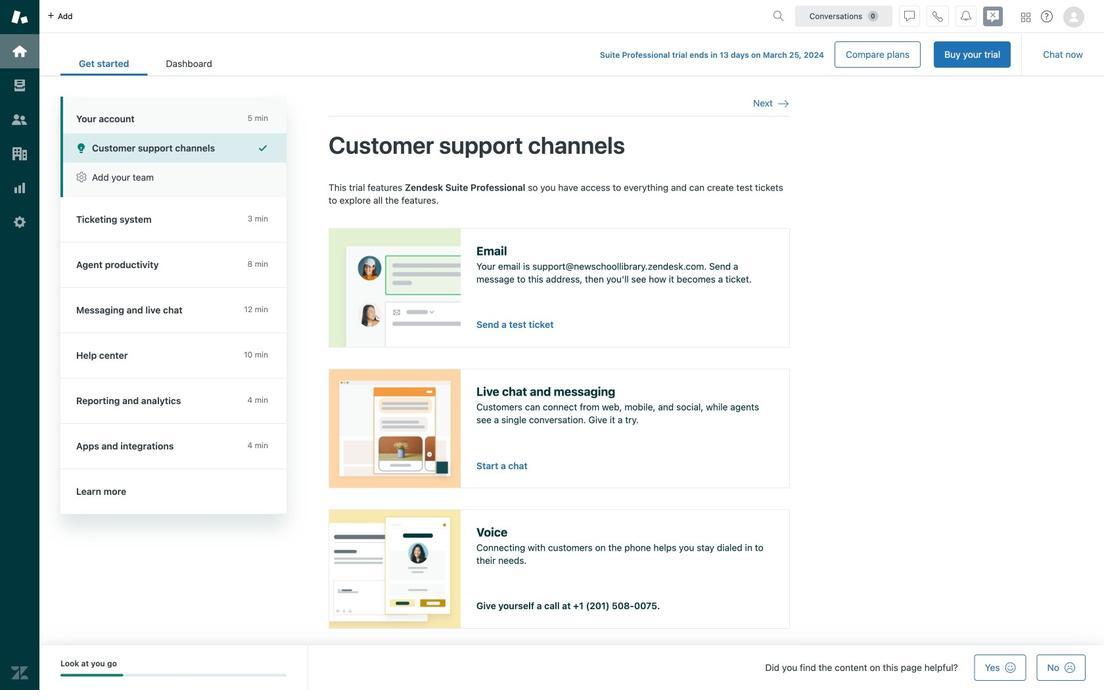 Task type: describe. For each thing, give the bounding box(es) containing it.
admin image
[[11, 214, 28, 231]]

March 25, 2024 text field
[[763, 50, 824, 60]]

main element
[[0, 0, 39, 690]]

example of conversation inside of messaging and the customer is asking the agent about changing the size of the retail order. image
[[329, 369, 461, 488]]

views image
[[11, 77, 28, 94]]

content-title region
[[329, 130, 789, 160]]

zendesk products image
[[1022, 13, 1031, 22]]

example of how the agent accepts an incoming phone call as well as how to log the details of the call. image
[[329, 510, 461, 628]]

button displays agent's chat status as invisible. image
[[905, 11, 915, 21]]



Task type: vqa. For each thing, say whether or not it's contained in the screenshot.
email field
no



Task type: locate. For each thing, give the bounding box(es) containing it.
reporting image
[[11, 179, 28, 197]]

zendesk support image
[[11, 9, 28, 26]]

tab
[[148, 51, 231, 76]]

customers image
[[11, 111, 28, 128]]

get help image
[[1041, 11, 1053, 22]]

heading
[[60, 97, 287, 133]]

tab list
[[60, 51, 231, 76]]

get started image
[[11, 43, 28, 60]]

progress bar image
[[60, 674, 123, 677]]

example of email conversation inside of the ticketing system and the customer is asking the agent about reimbursement policy. image
[[329, 229, 461, 347]]

organizations image
[[11, 145, 28, 162]]

progress-bar progress bar
[[60, 674, 287, 677]]

zendesk chat image
[[984, 7, 1003, 26]]

zendesk image
[[11, 665, 28, 682]]

region
[[329, 181, 790, 690]]

notifications image
[[961, 11, 972, 21]]

footer
[[39, 646, 1105, 690]]



